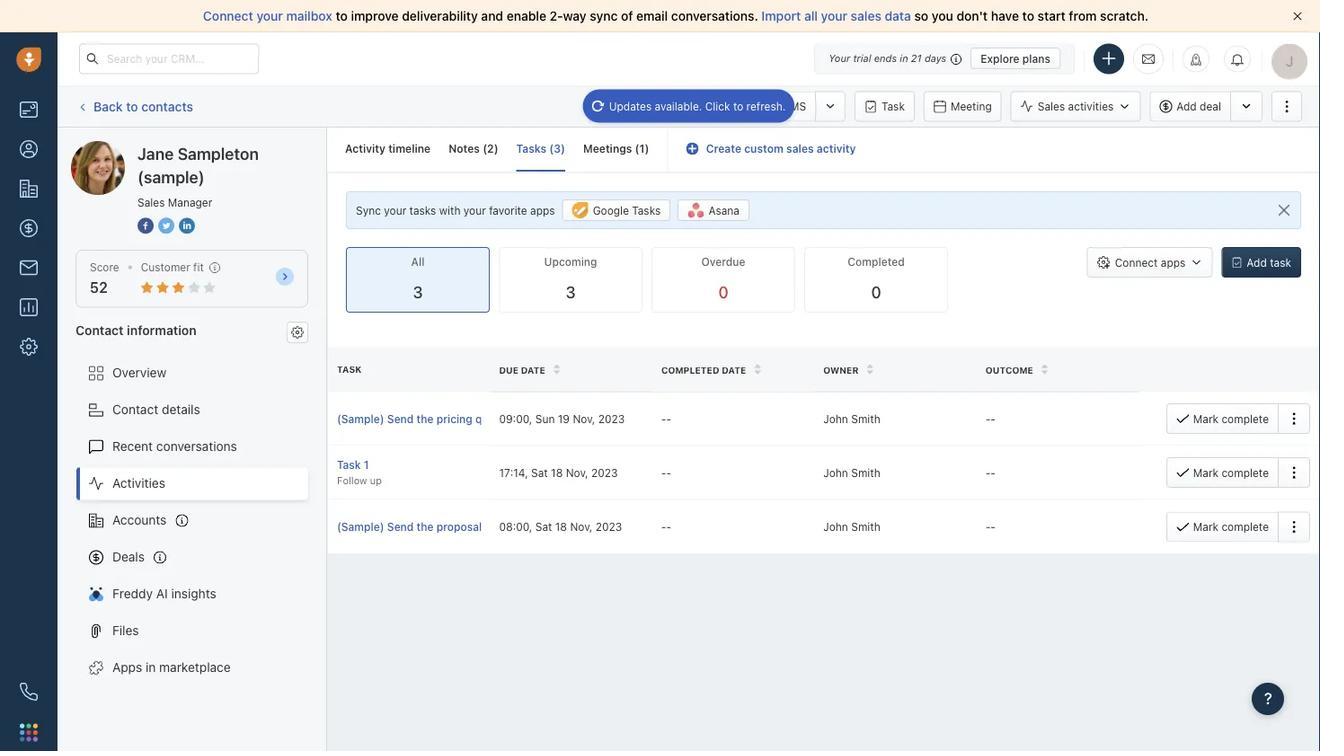 Task type: describe. For each thing, give the bounding box(es) containing it.
import
[[762, 9, 801, 23]]

customer fit
[[141, 261, 204, 274]]

complete for 08:00, sat 18 nov, 2023
[[1222, 521, 1270, 534]]

sun
[[536, 413, 555, 425]]

1 mark complete button from the top
[[1167, 404, 1279, 434]]

task
[[1271, 256, 1292, 269]]

you
[[932, 9, 954, 23]]

notes
[[449, 143, 480, 155]]

send for proposal
[[387, 521, 414, 534]]

recent conversations
[[112, 439, 237, 454]]

back
[[94, 99, 123, 114]]

2-
[[550, 9, 563, 23]]

1 john smith from the top
[[824, 413, 881, 425]]

sync your tasks with your favorite apps
[[356, 204, 555, 217]]

task 1 link
[[337, 457, 481, 473]]

1 horizontal spatial 3
[[554, 143, 561, 155]]

3 for all
[[413, 283, 423, 302]]

upcoming
[[544, 256, 597, 269]]

create custom sales activity
[[706, 143, 856, 155]]

insights
[[171, 587, 216, 602]]

ends
[[875, 53, 897, 64]]

connect apps
[[1116, 256, 1186, 269]]

connect your mailbox link
[[203, 9, 336, 23]]

your left mailbox
[[257, 9, 283, 23]]

your right all
[[821, 9, 848, 23]]

call button
[[662, 91, 717, 122]]

with
[[439, 204, 461, 217]]

sms
[[783, 100, 807, 113]]

document
[[485, 521, 537, 534]]

tasks
[[410, 204, 436, 217]]

send for pricing
[[387, 413, 414, 425]]

call
[[689, 100, 708, 113]]

completed for completed date
[[662, 365, 720, 375]]

conversations
[[156, 439, 237, 454]]

add deal
[[1177, 100, 1222, 113]]

52
[[90, 279, 108, 296]]

1 complete from the top
[[1222, 413, 1270, 425]]

your
[[829, 53, 851, 64]]

linkedin circled image
[[179, 216, 195, 235]]

deal
[[1200, 100, 1222, 113]]

complete for 17:14, sat 18 nov, 2023
[[1222, 467, 1270, 479]]

to right click
[[734, 100, 744, 112]]

your right sync
[[384, 204, 407, 217]]

email
[[637, 9, 668, 23]]

sync
[[356, 204, 381, 217]]

custom
[[745, 143, 784, 155]]

of
[[621, 9, 633, 23]]

to right back at the top of page
[[126, 99, 138, 114]]

activity
[[817, 143, 856, 155]]

owner
[[824, 365, 859, 375]]

improve
[[351, 9, 399, 23]]

1 smith from the top
[[852, 413, 881, 425]]

asana button
[[678, 200, 750, 221]]

explore plans link
[[971, 48, 1061, 69]]

timeline
[[389, 143, 431, 155]]

mark complete for 08:00, sat 18 nov, 2023
[[1194, 521, 1270, 534]]

sat for 17:14,
[[531, 467, 548, 479]]

smith for 17:14, sat 18 nov, 2023
[[852, 467, 881, 479]]

all
[[411, 256, 425, 269]]

mailbox
[[286, 9, 333, 23]]

( for 1
[[635, 143, 640, 155]]

quote
[[476, 413, 506, 425]]

freddy
[[112, 587, 153, 602]]

0 vertical spatial in
[[900, 53, 909, 64]]

nov, for 17:14, sat 18 nov, 2023
[[566, 467, 589, 479]]

proposal
[[437, 521, 482, 534]]

smith for 08:00, sat 18 nov, 2023
[[852, 521, 881, 533]]

0 horizontal spatial apps
[[531, 204, 555, 217]]

outcome
[[986, 365, 1034, 375]]

0 vertical spatial (sample)
[[204, 141, 255, 156]]

from
[[1069, 9, 1097, 23]]

john smith for 08:00, sat 18 nov, 2023
[[824, 521, 881, 533]]

updates available. click to refresh. link
[[583, 89, 795, 123]]

3 for upcoming
[[566, 283, 576, 302]]

to left start
[[1023, 9, 1035, 23]]

phone element
[[11, 674, 47, 710]]

sales for sales activities
[[1038, 100, 1066, 113]]

) for notes ( 2 )
[[494, 143, 499, 155]]

the for proposal
[[417, 521, 434, 534]]

fit
[[193, 261, 204, 274]]

mark complete for 17:14, sat 18 nov, 2023
[[1194, 467, 1270, 479]]

way
[[563, 9, 587, 23]]

to right mailbox
[[336, 9, 348, 23]]

close image
[[1294, 12, 1303, 21]]

08:00,
[[499, 521, 533, 533]]

back to contacts
[[94, 99, 193, 114]]

due
[[499, 365, 519, 375]]

meeting
[[951, 100, 992, 113]]

19
[[558, 413, 570, 425]]

) for tasks ( 3 )
[[561, 143, 566, 155]]

deals
[[112, 550, 145, 565]]

updates available. click to refresh.
[[609, 100, 786, 112]]

and
[[481, 9, 504, 23]]

so
[[915, 9, 929, 23]]

date for due date
[[521, 365, 546, 375]]

due date
[[499, 365, 546, 375]]

1 vertical spatial task
[[337, 364, 362, 375]]

pricing
[[437, 413, 473, 425]]

1 vertical spatial (sample)
[[138, 167, 205, 187]]

0 horizontal spatial jane
[[107, 141, 135, 156]]

manager
[[168, 196, 212, 209]]

scratch.
[[1101, 9, 1149, 23]]

apps in marketplace
[[112, 660, 231, 675]]

( for 2
[[483, 143, 487, 155]]

mark complete button for 17:14, sat 18 nov, 2023
[[1167, 458, 1279, 488]]

jane sampleton (sample) down contacts
[[107, 141, 255, 156]]

meetings
[[584, 143, 632, 155]]

google tasks
[[593, 204, 661, 217]]

18 for 08:00,
[[555, 521, 567, 533]]

ai
[[156, 587, 168, 602]]

have
[[992, 9, 1020, 23]]

0 for overdue
[[719, 283, 729, 302]]

john smith for 17:14, sat 18 nov, 2023
[[824, 467, 881, 479]]

google tasks button
[[563, 200, 671, 221]]

start
[[1038, 9, 1066, 23]]

email button
[[589, 91, 653, 122]]

accounts
[[112, 513, 167, 528]]

sampleton down contacts
[[138, 141, 200, 156]]

17:14, sat 18 nov, 2023
[[499, 467, 618, 479]]

17:14,
[[499, 467, 528, 479]]

tasks ( 3 )
[[517, 143, 566, 155]]

files
[[112, 624, 139, 638]]

twitter circled image
[[158, 216, 174, 235]]

freddy ai insights
[[112, 587, 216, 602]]



Task type: vqa. For each thing, say whether or not it's contained in the screenshot.
laura norda (sample)
no



Task type: locate. For each thing, give the bounding box(es) containing it.
0 horizontal spatial add
[[1177, 100, 1197, 113]]

2 vertical spatial mark complete button
[[1167, 512, 1279, 543]]

2 horizontal spatial )
[[645, 143, 650, 155]]

the inside the (sample) send the pricing quote 09:00, sun 19 nov, 2023
[[417, 413, 434, 425]]

0 vertical spatial nov,
[[573, 413, 596, 425]]

task inside button
[[882, 100, 905, 113]]

meeting button
[[924, 91, 1002, 122]]

(sample) for (sample) send the proposal document
[[337, 521, 384, 534]]

google
[[593, 204, 629, 217]]

0 horizontal spatial 3
[[413, 283, 423, 302]]

sampleton inside the jane sampleton (sample)
[[178, 144, 259, 163]]

john for 17:14, sat 18 nov, 2023
[[824, 467, 849, 479]]

1 horizontal spatial jane
[[138, 144, 174, 163]]

overview
[[112, 366, 167, 380]]

apps left add task button
[[1162, 256, 1186, 269]]

sales for sales manager
[[138, 196, 165, 209]]

click
[[706, 100, 731, 112]]

0 horizontal spatial )
[[494, 143, 499, 155]]

0 horizontal spatial in
[[146, 660, 156, 675]]

0 vertical spatial 2023
[[599, 413, 625, 425]]

3 down all
[[413, 283, 423, 302]]

1 vertical spatial connect
[[1116, 256, 1159, 269]]

tasks right 2
[[517, 143, 547, 155]]

contact information
[[76, 323, 197, 337]]

mark complete
[[1194, 413, 1270, 425], [1194, 467, 1270, 479], [1194, 521, 1270, 534]]

0 horizontal spatial sales
[[787, 143, 814, 155]]

18
[[551, 467, 563, 479], [555, 521, 567, 533]]

0 vertical spatial mark complete button
[[1167, 404, 1279, 434]]

activities
[[112, 476, 165, 491]]

1 inside the task 1 follow up
[[364, 459, 369, 471]]

1 horizontal spatial add
[[1247, 256, 1268, 269]]

(sample) up the task 1 follow up
[[337, 413, 384, 425]]

apps right 'favorite'
[[531, 204, 555, 217]]

add for add task
[[1247, 256, 1268, 269]]

connect for connect apps
[[1116, 256, 1159, 269]]

activity
[[345, 143, 386, 155]]

1 horizontal spatial date
[[722, 365, 746, 375]]

0 vertical spatial 1
[[640, 143, 645, 155]]

0 horizontal spatial 0
[[719, 283, 729, 302]]

0 vertical spatial apps
[[531, 204, 555, 217]]

0 horizontal spatial sales
[[138, 196, 165, 209]]

the left 'pricing'
[[417, 413, 434, 425]]

) right notes in the left of the page
[[494, 143, 499, 155]]

3 john smith from the top
[[824, 521, 881, 533]]

0 vertical spatial john smith
[[824, 413, 881, 425]]

3 mark complete button from the top
[[1167, 512, 1279, 543]]

1 vertical spatial contact
[[112, 402, 159, 417]]

2 vertical spatial john smith
[[824, 521, 881, 533]]

( left meetings
[[550, 143, 554, 155]]

Search your CRM... text field
[[79, 44, 259, 74]]

mark complete button for 08:00, sat 18 nov, 2023
[[1167, 512, 1279, 543]]

2 horizontal spatial 3
[[566, 283, 576, 302]]

18 right 17:14,
[[551, 467, 563, 479]]

0 vertical spatial 18
[[551, 467, 563, 479]]

2023 for 17:14, sat 18 nov, 2023
[[592, 467, 618, 479]]

task up the follow
[[337, 459, 361, 471]]

0 horizontal spatial connect
[[203, 9, 253, 23]]

2 send from the top
[[387, 521, 414, 534]]

add left deal at the top right of page
[[1177, 100, 1197, 113]]

(sample) send the pricing quote 09:00, sun 19 nov, 2023
[[337, 413, 625, 425]]

1 horizontal spatial connect
[[1116, 256, 1159, 269]]

1 vertical spatial mark complete
[[1194, 467, 1270, 479]]

( right meetings
[[635, 143, 640, 155]]

0 vertical spatial task
[[882, 100, 905, 113]]

information
[[127, 323, 197, 337]]

) right meetings
[[645, 143, 650, 155]]

3 ( from the left
[[635, 143, 640, 155]]

1 horizontal spatial sales
[[1038, 100, 1066, 113]]

follow
[[337, 475, 367, 487]]

2 0 from the left
[[872, 283, 882, 302]]

2 vertical spatial task
[[337, 459, 361, 471]]

1 horizontal spatial 1
[[640, 143, 645, 155]]

connect apps button
[[1088, 247, 1213, 278], [1088, 247, 1213, 278]]

2 horizontal spatial (
[[635, 143, 640, 155]]

3 complete from the top
[[1222, 521, 1270, 534]]

completed
[[848, 256, 905, 269], [662, 365, 720, 375]]

1 mark complete from the top
[[1194, 413, 1270, 425]]

0 horizontal spatial (
[[483, 143, 487, 155]]

nov,
[[573, 413, 596, 425], [566, 467, 589, 479], [570, 521, 593, 533]]

complete
[[1222, 413, 1270, 425], [1222, 467, 1270, 479], [1222, 521, 1270, 534]]

2023 inside the (sample) send the pricing quote 09:00, sun 19 nov, 2023
[[599, 413, 625, 425]]

1 vertical spatial complete
[[1222, 467, 1270, 479]]

0
[[719, 283, 729, 302], [872, 283, 882, 302]]

contact for contact information
[[76, 323, 124, 337]]

3 john from the top
[[824, 521, 849, 533]]

(sample) send the proposal document link
[[337, 519, 537, 535]]

0 vertical spatial connect
[[203, 9, 253, 23]]

contact up recent
[[112, 402, 159, 417]]

score
[[90, 261, 119, 274]]

( for 3
[[550, 143, 554, 155]]

1 vertical spatial mark
[[1194, 467, 1219, 479]]

tasks inside button
[[632, 204, 661, 217]]

) left meetings
[[561, 143, 566, 155]]

09:00,
[[499, 413, 533, 425]]

1 vertical spatial 1
[[364, 459, 369, 471]]

1 john from the top
[[824, 413, 849, 425]]

notes ( 2 )
[[449, 143, 499, 155]]

1 vertical spatial in
[[146, 660, 156, 675]]

1 horizontal spatial apps
[[1162, 256, 1186, 269]]

in left 21
[[900, 53, 909, 64]]

task up (sample) send the pricing quote link
[[337, 364, 362, 375]]

1 horizontal spatial 0
[[872, 283, 882, 302]]

plans
[[1023, 52, 1051, 65]]

mng settings image
[[291, 326, 304, 339]]

3 mark complete from the top
[[1194, 521, 1270, 534]]

mark for 08:00, sat 18 nov, 2023
[[1194, 521, 1219, 534]]

nov, for 08:00, sat 18 nov, 2023
[[570, 521, 593, 533]]

freshworks switcher image
[[20, 724, 38, 742]]

in right apps
[[146, 660, 156, 675]]

1 ( from the left
[[483, 143, 487, 155]]

1 vertical spatial sales
[[787, 143, 814, 155]]

import all your sales data link
[[762, 9, 915, 23]]

18 right '08:00,'
[[555, 521, 567, 533]]

1 vertical spatial sat
[[536, 521, 552, 533]]

1 vertical spatial 2023
[[592, 467, 618, 479]]

activities
[[1069, 100, 1114, 113]]

customer
[[141, 261, 190, 274]]

contacts
[[141, 99, 193, 114]]

your trial ends in 21 days
[[829, 53, 947, 64]]

the left proposal
[[417, 521, 434, 534]]

2023 for 08:00, sat 18 nov, 2023
[[596, 521, 622, 533]]

0 horizontal spatial completed
[[662, 365, 720, 375]]

(sample)
[[204, 141, 255, 156], [138, 167, 205, 187]]

2023 right 19
[[599, 413, 625, 425]]

sales
[[1038, 100, 1066, 113], [138, 196, 165, 209]]

apps
[[112, 660, 142, 675]]

1 vertical spatial send
[[387, 521, 414, 534]]

contact
[[76, 323, 124, 337], [112, 402, 159, 417]]

favorite
[[489, 204, 528, 217]]

nov, inside the (sample) send the pricing quote 09:00, sun 19 nov, 2023
[[573, 413, 596, 425]]

jane sampleton (sample) up manager
[[138, 144, 259, 187]]

facebook circled image
[[138, 216, 154, 235]]

52 button
[[90, 279, 108, 296]]

3 ) from the left
[[645, 143, 650, 155]]

send up task 1 link
[[387, 413, 414, 425]]

2 vertical spatial nov,
[[570, 521, 593, 533]]

details
[[162, 402, 200, 417]]

sat right 17:14,
[[531, 467, 548, 479]]

0 vertical spatial (sample)
[[337, 413, 384, 425]]

0 vertical spatial complete
[[1222, 413, 1270, 425]]

sales left "activities"
[[1038, 100, 1066, 113]]

sat for 08:00,
[[536, 521, 552, 533]]

task down your trial ends in 21 days
[[882, 100, 905, 113]]

send left proposal
[[387, 521, 414, 534]]

2 mark complete from the top
[[1194, 467, 1270, 479]]

sales activities
[[1038, 100, 1114, 113]]

0 vertical spatial tasks
[[517, 143, 547, 155]]

3 down upcoming
[[566, 283, 576, 302]]

1 vertical spatial (sample)
[[337, 521, 384, 534]]

(sample) send the pricing quote link
[[337, 411, 506, 427]]

the for pricing
[[417, 413, 434, 425]]

2 ) from the left
[[561, 143, 566, 155]]

task inside the task 1 follow up
[[337, 459, 361, 471]]

task
[[882, 100, 905, 113], [337, 364, 362, 375], [337, 459, 361, 471]]

1 vertical spatial nov,
[[566, 467, 589, 479]]

0 vertical spatial mark complete
[[1194, 413, 1270, 425]]

phone image
[[20, 683, 38, 701]]

john smith
[[824, 413, 881, 425], [824, 467, 881, 479], [824, 521, 881, 533]]

back to contacts link
[[76, 92, 194, 121]]

2023 up 08:00, sat 18 nov, 2023 at left bottom
[[592, 467, 618, 479]]

completed for completed
[[848, 256, 905, 269]]

0 vertical spatial contact
[[76, 323, 124, 337]]

call link
[[662, 91, 717, 122]]

1 vertical spatial tasks
[[632, 204, 661, 217]]

(sample) inside the (sample) send the pricing quote 09:00, sun 19 nov, 2023
[[337, 413, 384, 425]]

sales up facebook circled image
[[138, 196, 165, 209]]

2 vertical spatial john
[[824, 521, 849, 533]]

3 smith from the top
[[852, 521, 881, 533]]

1 send from the top
[[387, 413, 414, 425]]

08:00, sat 18 nov, 2023
[[499, 521, 622, 533]]

0 vertical spatial completed
[[848, 256, 905, 269]]

1 horizontal spatial completed
[[848, 256, 905, 269]]

2 vertical spatial 2023
[[596, 521, 622, 533]]

2 vertical spatial mark complete
[[1194, 521, 1270, 534]]

2 john smith from the top
[[824, 467, 881, 479]]

2 mark complete button from the top
[[1167, 458, 1279, 488]]

1 right meetings
[[640, 143, 645, 155]]

1 date from the left
[[521, 365, 546, 375]]

add deal button
[[1150, 91, 1231, 122]]

18 for 17:14,
[[551, 467, 563, 479]]

1 horizontal spatial (
[[550, 143, 554, 155]]

(sample) for (sample) send the pricing quote 09:00, sun 19 nov, 2023
[[337, 413, 384, 425]]

mark for 17:14, sat 18 nov, 2023
[[1194, 467, 1219, 479]]

0 horizontal spatial tasks
[[517, 143, 547, 155]]

create custom sales activity link
[[686, 143, 856, 155]]

0 vertical spatial add
[[1177, 100, 1197, 113]]

asana
[[709, 204, 740, 217]]

1 vertical spatial john smith
[[824, 467, 881, 479]]

2 vertical spatial mark
[[1194, 521, 1219, 534]]

connect for connect your mailbox to improve deliverability and enable 2-way sync of email conversations. import all your sales data so you don't have to start from scratch.
[[203, 9, 253, 23]]

1 horizontal spatial tasks
[[632, 204, 661, 217]]

jane sampleton (sample)
[[107, 141, 255, 156], [138, 144, 259, 187]]

in
[[900, 53, 909, 64], [146, 660, 156, 675]]

1 vertical spatial completed
[[662, 365, 720, 375]]

1 vertical spatial 18
[[555, 521, 567, 533]]

date for completed date
[[722, 365, 746, 375]]

1 vertical spatial apps
[[1162, 256, 1186, 269]]

) for meetings ( 1 )
[[645, 143, 650, 155]]

john
[[824, 413, 849, 425], [824, 467, 849, 479], [824, 521, 849, 533]]

2 date from the left
[[722, 365, 746, 375]]

3 mark from the top
[[1194, 521, 1219, 534]]

2023 down 17:14, sat 18 nov, 2023
[[596, 521, 622, 533]]

overdue
[[702, 256, 746, 269]]

2 ( from the left
[[550, 143, 554, 155]]

0 horizontal spatial date
[[521, 365, 546, 375]]

(sample) down the follow
[[337, 521, 384, 534]]

1 vertical spatial john
[[824, 467, 849, 479]]

2
[[487, 143, 494, 155]]

jane
[[107, 141, 135, 156], [138, 144, 174, 163]]

1 vertical spatial smith
[[852, 467, 881, 479]]

0 vertical spatial smith
[[852, 413, 881, 425]]

0 vertical spatial sales
[[1038, 100, 1066, 113]]

1 ) from the left
[[494, 143, 499, 155]]

sampleton up manager
[[178, 144, 259, 163]]

0 vertical spatial send
[[387, 413, 414, 425]]

enable
[[507, 9, 547, 23]]

contact for contact details
[[112, 402, 159, 417]]

john for 08:00, sat 18 nov, 2023
[[824, 521, 849, 533]]

create
[[706, 143, 742, 155]]

0 vertical spatial john
[[824, 413, 849, 425]]

1 horizontal spatial )
[[561, 143, 566, 155]]

task 1 follow up
[[337, 459, 382, 487]]

0 for completed
[[872, 283, 882, 302]]

jane down back at the top of page
[[107, 141, 135, 156]]

add task button
[[1222, 247, 1302, 278]]

1 vertical spatial mark complete button
[[1167, 458, 1279, 488]]

)
[[494, 143, 499, 155], [561, 143, 566, 155], [645, 143, 650, 155]]

connect
[[203, 9, 253, 23], [1116, 256, 1159, 269]]

2 mark from the top
[[1194, 467, 1219, 479]]

nov, right 19
[[573, 413, 596, 425]]

(sample) up sales manager
[[138, 167, 205, 187]]

0 horizontal spatial 1
[[364, 459, 369, 471]]

1 up the follow
[[364, 459, 369, 471]]

contact down 52 button
[[76, 323, 124, 337]]

sales manager
[[138, 196, 212, 209]]

explore plans
[[981, 52, 1051, 65]]

0 vertical spatial the
[[417, 413, 434, 425]]

2 john from the top
[[824, 467, 849, 479]]

jane down contacts
[[138, 144, 174, 163]]

sales left activity
[[787, 143, 814, 155]]

0 vertical spatial mark
[[1194, 413, 1219, 425]]

0 vertical spatial sales
[[851, 9, 882, 23]]

sms button
[[756, 91, 816, 122]]

activity timeline
[[345, 143, 431, 155]]

sat
[[531, 467, 548, 479], [536, 521, 552, 533]]

add for add deal
[[1177, 100, 1197, 113]]

don't
[[957, 9, 988, 23]]

2 the from the top
[[417, 521, 434, 534]]

all
[[805, 9, 818, 23]]

( right notes in the left of the page
[[483, 143, 487, 155]]

2 vertical spatial complete
[[1222, 521, 1270, 534]]

2 smith from the top
[[852, 467, 881, 479]]

sales left data
[[851, 9, 882, 23]]

send inside the (sample) send the pricing quote 09:00, sun 19 nov, 2023
[[387, 413, 414, 425]]

3 left meetings
[[554, 143, 561, 155]]

nov, down 19
[[566, 467, 589, 479]]

score 52
[[90, 261, 119, 296]]

days
[[925, 53, 947, 64]]

trial
[[854, 53, 872, 64]]

email
[[616, 100, 643, 113]]

1 horizontal spatial sales
[[851, 9, 882, 23]]

2 (sample) from the top
[[337, 521, 384, 534]]

sync
[[590, 9, 618, 23]]

sat right '08:00,'
[[536, 521, 552, 533]]

1 vertical spatial sales
[[138, 196, 165, 209]]

1 mark from the top
[[1194, 413, 1219, 425]]

add left task
[[1247, 256, 1268, 269]]

nov, down 17:14, sat 18 nov, 2023
[[570, 521, 593, 533]]

1 the from the top
[[417, 413, 434, 425]]

marketplace
[[159, 660, 231, 675]]

2 complete from the top
[[1222, 467, 1270, 479]]

1 vertical spatial the
[[417, 521, 434, 534]]

1 horizontal spatial in
[[900, 53, 909, 64]]

1 vertical spatial add
[[1247, 256, 1268, 269]]

your right with
[[464, 204, 486, 217]]

0 vertical spatial sat
[[531, 467, 548, 479]]

add
[[1177, 100, 1197, 113], [1247, 256, 1268, 269]]

2 vertical spatial smith
[[852, 521, 881, 533]]

1 0 from the left
[[719, 283, 729, 302]]

1 (sample) from the top
[[337, 413, 384, 425]]

jane inside the jane sampleton (sample)
[[138, 144, 174, 163]]

tasks right google
[[632, 204, 661, 217]]

2023
[[599, 413, 625, 425], [592, 467, 618, 479], [596, 521, 622, 533]]

completed date
[[662, 365, 746, 375]]

email image
[[1143, 52, 1155, 66]]

(sample) up manager
[[204, 141, 255, 156]]



